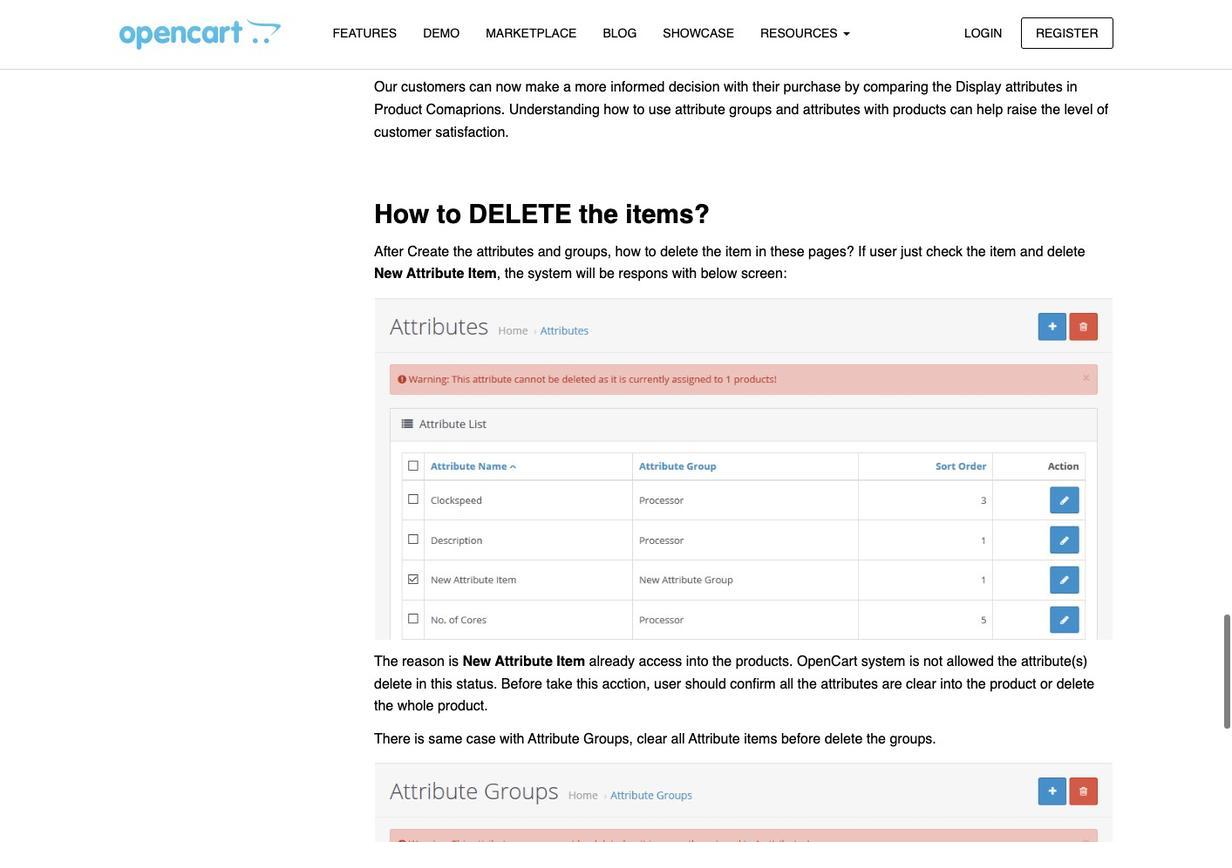 Task type: describe. For each thing, give the bounding box(es) containing it.
screen:
[[742, 266, 787, 282]]

clear inside the already access into the products. opencart system is not allowed the attribute(s) delete in this status. before take this acction, user should confirm all the attributes are clear into the product or delete the whole product.
[[907, 677, 937, 693]]

attributes delete error image
[[374, 297, 1114, 641]]

check
[[927, 244, 963, 260]]

already access into the products. opencart system is not allowed the attribute(s) delete in this status. before take this acction, user should confirm all the attributes are clear into the product or delete the whole product.
[[374, 654, 1095, 715]]

all inside the already access into the products. opencart system is not allowed the attribute(s) delete in this status. before take this acction, user should confirm all the attributes are clear into the product or delete the whole product.
[[780, 677, 794, 693]]

pages?
[[809, 244, 855, 260]]

status.
[[457, 677, 498, 693]]

in inside the already access into the products. opencart system is not allowed the attribute(s) delete in this status. before take this acction, user should confirm all the attributes are clear into the product or delete the whole product.
[[416, 677, 427, 693]]

1 horizontal spatial item
[[557, 654, 586, 670]]

is inside the already access into the products. opencart system is not allowed the attribute(s) delete in this status. before take this acction, user should confirm all the attributes are clear into the product or delete the whole product.
[[910, 654, 920, 670]]

understanding
[[509, 102, 600, 118]]

and inside 'our customers can now make a more informed decision with their purchase by comparing the display attributes in product comaprions. understanding how to use attribute groups and attributes with products can help raise the level of customer satisfaction.'
[[776, 102, 800, 118]]

user inside after create the attributes and groups, how to delete the item in these pages? if user just check the item and delete new attribute item , the system will be respons with below screen:
[[870, 244, 897, 260]]

features
[[333, 26, 397, 40]]

after create the attributes and groups, how to delete the item in these pages? if user just check the item and delete new attribute item , the system will be respons with below screen:
[[374, 244, 1086, 282]]

attribute up the 'before'
[[495, 654, 553, 670]]

marketplace link
[[473, 18, 590, 49]]

groups.
[[890, 732, 937, 748]]

the right ,
[[505, 266, 524, 282]]

2 this from the left
[[577, 677, 599, 693]]

access
[[639, 654, 683, 670]]

,
[[497, 266, 501, 282]]

confirm
[[731, 677, 776, 693]]

or
[[1041, 677, 1053, 693]]

0 horizontal spatial into
[[686, 654, 709, 670]]

before
[[782, 732, 821, 748]]

attribute left the groups,
[[528, 732, 580, 748]]

their
[[753, 80, 780, 95]]

the
[[374, 654, 398, 670]]

products
[[893, 102, 947, 118]]

user inside the already access into the products. opencart system is not allowed the attribute(s) delete in this status. before take this acction, user should confirm all the attributes are clear into the product or delete the whole product.
[[654, 677, 682, 693]]

items?
[[626, 199, 710, 230]]

0 horizontal spatial is
[[415, 732, 425, 748]]

the reason is new attribute item
[[374, 654, 586, 670]]

opencart
[[797, 654, 858, 670]]

2 item from the left
[[991, 244, 1017, 260]]

take
[[547, 677, 573, 693]]

will
[[576, 266, 596, 282]]

1 vertical spatial clear
[[637, 732, 668, 748]]

product
[[374, 102, 422, 118]]

how inside after create the attributes and groups, how to delete the item in these pages? if user just check the item and delete new attribute item , the system will be respons with below screen:
[[616, 244, 641, 260]]

blog
[[603, 26, 637, 40]]

delete
[[469, 199, 572, 230]]

login link
[[950, 17, 1018, 49]]

1 vertical spatial to
[[437, 199, 462, 230]]

if
[[859, 244, 866, 260]]

with inside after create the attributes and groups, how to delete the item in these pages? if user just check the item and delete new attribute item , the system will be respons with below screen:
[[673, 266, 697, 282]]

customer
[[374, 124, 432, 140]]

these
[[771, 244, 805, 260]]

1 this from the left
[[431, 677, 453, 693]]

system inside the already access into the products. opencart system is not allowed the attribute(s) delete in this status. before take this acction, user should confirm all the attributes are clear into the product or delete the whole product.
[[862, 654, 906, 670]]

the left whole at bottom
[[374, 699, 394, 715]]

demo link
[[410, 18, 473, 49]]

acction,
[[602, 677, 651, 693]]

with down 'comparing'
[[865, 102, 890, 118]]

product.
[[438, 699, 488, 715]]

resources link
[[748, 18, 863, 49]]

showcase link
[[650, 18, 748, 49]]

showcase
[[663, 26, 735, 40]]

the up products
[[933, 80, 952, 95]]

1 horizontal spatial into
[[941, 677, 963, 693]]

0 horizontal spatial and
[[538, 244, 561, 260]]

of
[[1098, 102, 1109, 118]]

blog link
[[590, 18, 650, 49]]

0 vertical spatial can
[[470, 80, 492, 95]]

same
[[429, 732, 463, 748]]

the down allowed
[[967, 677, 987, 693]]

there
[[374, 732, 411, 748]]

how to delete the items?
[[374, 199, 710, 230]]

level
[[1065, 102, 1094, 118]]

register link
[[1022, 17, 1114, 49]]

items
[[744, 732, 778, 748]]

the left level
[[1042, 102, 1061, 118]]

whole
[[398, 699, 434, 715]]

the up should
[[713, 654, 732, 670]]



Task type: locate. For each thing, give the bounding box(es) containing it.
is right reason at left
[[449, 654, 459, 670]]

add attribute image
[[374, 0, 1114, 66]]

clear down not
[[907, 677, 937, 693]]

respons
[[619, 266, 669, 282]]

attribute left items
[[689, 732, 741, 748]]

all right the groups,
[[672, 732, 685, 748]]

0 horizontal spatial in
[[416, 677, 427, 693]]

to inside after create the attributes and groups, how to delete the item in these pages? if user just check the item and delete new attribute item , the system will be respons with below screen:
[[645, 244, 657, 260]]

help
[[977, 102, 1004, 118]]

groups,
[[584, 732, 634, 748]]

system left "will"
[[528, 266, 572, 282]]

our customers can now make a more informed decision with their purchase by comparing the display attributes in product comaprions. understanding how to use attribute groups and attributes with products can help raise the level of customer satisfaction.
[[374, 80, 1109, 140]]

0 horizontal spatial this
[[431, 677, 453, 693]]

and
[[776, 102, 800, 118], [538, 244, 561, 260], [1021, 244, 1044, 260]]

item
[[468, 266, 497, 282], [557, 654, 586, 670]]

the right check at right top
[[967, 244, 987, 260]]

1 horizontal spatial this
[[577, 677, 599, 693]]

attributes down opencart
[[821, 677, 879, 693]]

products.
[[736, 654, 794, 670]]

use
[[649, 102, 672, 118]]

resources
[[761, 26, 842, 40]]

1 vertical spatial in
[[756, 244, 767, 260]]

2 vertical spatial in
[[416, 677, 427, 693]]

case
[[467, 732, 496, 748]]

1 vertical spatial all
[[672, 732, 685, 748]]

to left use
[[634, 102, 645, 118]]

0 horizontal spatial clear
[[637, 732, 668, 748]]

0 horizontal spatial item
[[468, 266, 497, 282]]

satisfaction.
[[436, 124, 509, 140]]

in down reason at left
[[416, 677, 427, 693]]

marketplace
[[486, 26, 577, 40]]

1 horizontal spatial in
[[756, 244, 767, 260]]

the left groups.
[[867, 732, 886, 748]]

groups
[[730, 102, 772, 118]]

in inside after create the attributes and groups, how to delete the item in these pages? if user just check the item and delete new attribute item , the system will be respons with below screen:
[[756, 244, 767, 260]]

register
[[1037, 26, 1099, 40]]

0 vertical spatial clear
[[907, 677, 937, 693]]

with left below
[[673, 266, 697, 282]]

item up below
[[726, 244, 752, 260]]

display
[[956, 80, 1002, 95]]

item up take
[[557, 654, 586, 670]]

2 vertical spatial to
[[645, 244, 657, 260]]

there is same case with attribute groups, clear all attribute items before delete the groups.
[[374, 732, 937, 748]]

below
[[701, 266, 738, 282]]

purchase
[[784, 80, 841, 95]]

new
[[374, 266, 403, 282], [463, 654, 492, 670]]

to
[[634, 102, 645, 118], [437, 199, 462, 230], [645, 244, 657, 260]]

the up below
[[703, 244, 722, 260]]

1 item from the left
[[726, 244, 752, 260]]

demo
[[423, 26, 460, 40]]

1 horizontal spatial clear
[[907, 677, 937, 693]]

attributes up raise
[[1006, 80, 1063, 95]]

how up respons
[[616, 244, 641, 260]]

user down access
[[654, 677, 682, 693]]

new down after
[[374, 266, 403, 282]]

comaprions.
[[426, 102, 505, 118]]

new up status.
[[463, 654, 492, 670]]

a
[[564, 80, 571, 95]]

by
[[845, 80, 860, 95]]

1 horizontal spatial and
[[776, 102, 800, 118]]

in up level
[[1067, 80, 1078, 95]]

comparing
[[864, 80, 929, 95]]

attributes up ,
[[477, 244, 534, 260]]

clear
[[907, 677, 937, 693], [637, 732, 668, 748]]

in
[[1067, 80, 1078, 95], [756, 244, 767, 260], [416, 677, 427, 693]]

0 horizontal spatial all
[[672, 732, 685, 748]]

0 vertical spatial into
[[686, 654, 709, 670]]

to up create
[[437, 199, 462, 230]]

more
[[575, 80, 607, 95]]

just
[[901, 244, 923, 260]]

be
[[600, 266, 615, 282]]

0 vertical spatial user
[[870, 244, 897, 260]]

to inside 'our customers can now make a more informed decision with their purchase by comparing the display attributes in product comaprions. understanding how to use attribute groups and attributes with products can help raise the level of customer satisfaction.'
[[634, 102, 645, 118]]

features link
[[320, 18, 410, 49]]

the right create
[[453, 244, 473, 260]]

system
[[528, 266, 572, 282], [862, 654, 906, 670]]

user
[[870, 244, 897, 260], [654, 677, 682, 693]]

is left not
[[910, 654, 920, 670]]

0 vertical spatial all
[[780, 677, 794, 693]]

product
[[990, 677, 1037, 693]]

customers
[[401, 80, 466, 95]]

raise
[[1008, 102, 1038, 118]]

item right check at right top
[[991, 244, 1017, 260]]

attributes down purchase on the right top
[[803, 102, 861, 118]]

1 vertical spatial into
[[941, 677, 963, 693]]

with
[[724, 80, 749, 95], [865, 102, 890, 118], [673, 266, 697, 282], [500, 732, 525, 748]]

the up groups,
[[579, 199, 619, 230]]

create
[[408, 244, 450, 260]]

1 horizontal spatial is
[[449, 654, 459, 670]]

0 vertical spatial new
[[374, 266, 403, 282]]

how
[[604, 102, 630, 118], [616, 244, 641, 260]]

item down delete
[[468, 266, 497, 282]]

1 vertical spatial item
[[557, 654, 586, 670]]

1 horizontal spatial all
[[780, 677, 794, 693]]

0 horizontal spatial user
[[654, 677, 682, 693]]

how
[[374, 199, 430, 230]]

0 horizontal spatial can
[[470, 80, 492, 95]]

user right if
[[870, 244, 897, 260]]

can down display
[[951, 102, 973, 118]]

1 vertical spatial system
[[862, 654, 906, 670]]

is left same at the left
[[415, 732, 425, 748]]

1 horizontal spatial user
[[870, 244, 897, 260]]

the up product
[[998, 654, 1018, 670]]

informed
[[611, 80, 665, 95]]

new inside after create the attributes and groups, how to delete the item in these pages? if user just check the item and delete new attribute item , the system will be respons with below screen:
[[374, 266, 403, 282]]

this down reason at left
[[431, 677, 453, 693]]

attribute groups delete error image
[[374, 763, 1114, 843]]

item
[[726, 244, 752, 260], [991, 244, 1017, 260]]

attributes inside the already access into the products. opencart system is not allowed the attribute(s) delete in this status. before take this acction, user should confirm all the attributes are clear into the product or delete the whole product.
[[821, 677, 879, 693]]

attribute down create
[[407, 266, 465, 282]]

1 horizontal spatial new
[[463, 654, 492, 670]]

make
[[526, 80, 560, 95]]

1 horizontal spatial system
[[862, 654, 906, 670]]

all
[[780, 677, 794, 693], [672, 732, 685, 748]]

into
[[686, 654, 709, 670], [941, 677, 963, 693]]

0 vertical spatial item
[[468, 266, 497, 282]]

0 vertical spatial in
[[1067, 80, 1078, 95]]

how down informed
[[604, 102, 630, 118]]

into up should
[[686, 654, 709, 670]]

reason
[[402, 654, 445, 670]]

system up "are"
[[862, 654, 906, 670]]

to up respons
[[645, 244, 657, 260]]

1 vertical spatial user
[[654, 677, 682, 693]]

attributes inside after create the attributes and groups, how to delete the item in these pages? if user just check the item and delete new attribute item , the system will be respons with below screen:
[[477, 244, 534, 260]]

0 horizontal spatial system
[[528, 266, 572, 282]]

attribute
[[407, 266, 465, 282], [495, 654, 553, 670], [528, 732, 580, 748], [689, 732, 741, 748]]

2 horizontal spatial in
[[1067, 80, 1078, 95]]

the down opencart
[[798, 677, 817, 693]]

with right case
[[500, 732, 525, 748]]

system inside after create the attributes and groups, how to delete the item in these pages? if user just check the item and delete new attribute item , the system will be respons with below screen:
[[528, 266, 572, 282]]

1 horizontal spatial can
[[951, 102, 973, 118]]

attribute
[[675, 102, 726, 118]]

allowed
[[947, 654, 995, 670]]

0 horizontal spatial new
[[374, 266, 403, 282]]

with up groups
[[724, 80, 749, 95]]

attributes
[[1006, 80, 1063, 95], [803, 102, 861, 118], [477, 244, 534, 260], [821, 677, 879, 693]]

in inside 'our customers can now make a more informed decision with their purchase by comparing the display attributes in product comaprions. understanding how to use attribute groups and attributes with products can help raise the level of customer satisfaction.'
[[1067, 80, 1078, 95]]

how inside 'our customers can now make a more informed decision with their purchase by comparing the display attributes in product comaprions. understanding how to use attribute groups and attributes with products can help raise the level of customer satisfaction.'
[[604, 102, 630, 118]]

clear right the groups,
[[637, 732, 668, 748]]

now
[[496, 80, 522, 95]]

groups,
[[565, 244, 612, 260]]

already
[[589, 654, 635, 670]]

before
[[502, 677, 543, 693]]

the
[[933, 80, 952, 95], [1042, 102, 1061, 118], [579, 199, 619, 230], [453, 244, 473, 260], [703, 244, 722, 260], [967, 244, 987, 260], [505, 266, 524, 282], [713, 654, 732, 670], [998, 654, 1018, 670], [798, 677, 817, 693], [967, 677, 987, 693], [374, 699, 394, 715], [867, 732, 886, 748]]

this right take
[[577, 677, 599, 693]]

can
[[470, 80, 492, 95], [951, 102, 973, 118]]

after
[[374, 244, 404, 260]]

can up comaprions.
[[470, 80, 492, 95]]

2 horizontal spatial is
[[910, 654, 920, 670]]

attribute inside after create the attributes and groups, how to delete the item in these pages? if user just check the item and delete new attribute item , the system will be respons with below screen:
[[407, 266, 465, 282]]

attribute(s)
[[1022, 654, 1088, 670]]

1 vertical spatial how
[[616, 244, 641, 260]]

all down products.
[[780, 677, 794, 693]]

decision
[[669, 80, 720, 95]]

is
[[449, 654, 459, 670], [910, 654, 920, 670], [415, 732, 425, 748]]

0 vertical spatial system
[[528, 266, 572, 282]]

1 horizontal spatial item
[[991, 244, 1017, 260]]

into down not
[[941, 677, 963, 693]]

1 vertical spatial new
[[463, 654, 492, 670]]

are
[[883, 677, 903, 693]]

0 horizontal spatial item
[[726, 244, 752, 260]]

item inside after create the attributes and groups, how to delete the item in these pages? if user just check the item and delete new attribute item , the system will be respons with below screen:
[[468, 266, 497, 282]]

should
[[686, 677, 727, 693]]

0 vertical spatial how
[[604, 102, 630, 118]]

0 vertical spatial to
[[634, 102, 645, 118]]

2 horizontal spatial and
[[1021, 244, 1044, 260]]

delete
[[661, 244, 699, 260], [1048, 244, 1086, 260], [374, 677, 412, 693], [1057, 677, 1095, 693], [825, 732, 863, 748]]

login
[[965, 26, 1003, 40]]

opencart - open source shopping cart solution image
[[119, 18, 281, 50]]

this
[[431, 677, 453, 693], [577, 677, 599, 693]]

1 vertical spatial can
[[951, 102, 973, 118]]

not
[[924, 654, 943, 670]]

our
[[374, 80, 398, 95]]

in up "screen:"
[[756, 244, 767, 260]]



Task type: vqa. For each thing, say whether or not it's contained in the screenshot.
to in After Create the attributes and groups, how to delete the item in these pages? If user just check the item and delete New Attribute Item , the system will be respons with below screen:
yes



